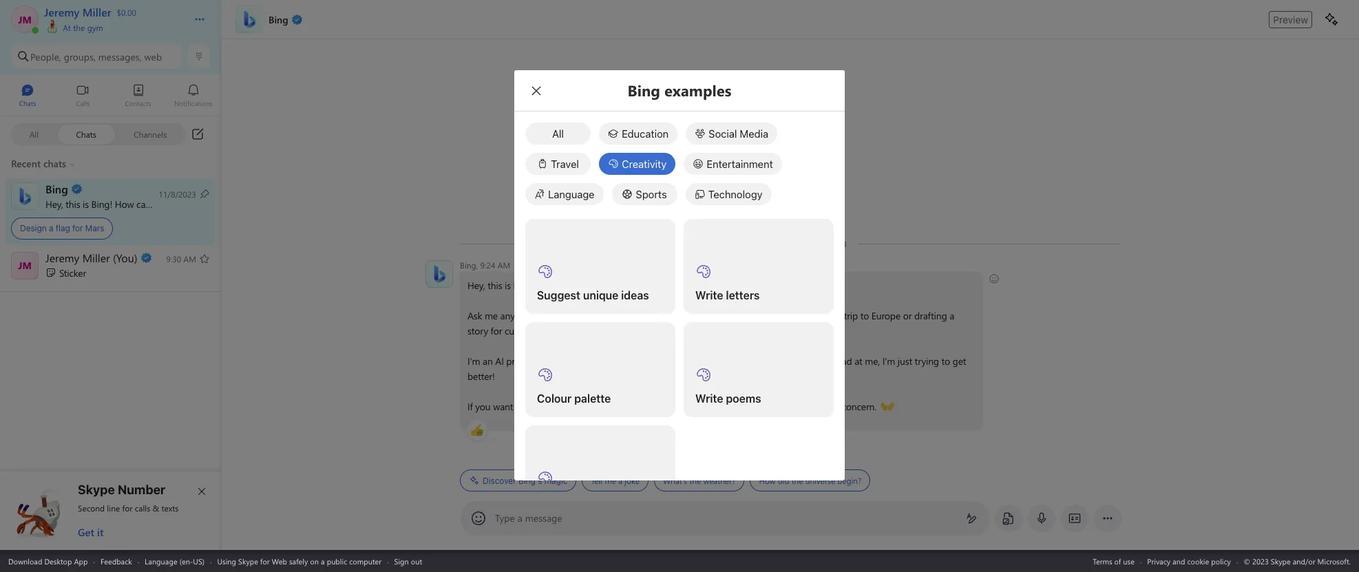 Task type: locate. For each thing, give the bounding box(es) containing it.
&
[[153, 503, 159, 514]]

1 vertical spatial this
[[488, 279, 502, 292]]

colour palette
[[537, 392, 611, 405]]

you inside ask me any type of question, like finding vegan restaurants in cambridge, itinerary for your trip to europe or drafting a story for curious kids. in groups, remember to mention me with @bing. i'm an ai preview, so i'm still learning. sometimes i might say something weird. don't get mad at me, i'm just trying to get better! if you want to start over, type
[[475, 400, 491, 413]]

1 vertical spatial help
[[581, 279, 599, 292]]

flag
[[56, 223, 70, 233]]

channels
[[134, 128, 167, 139]]

better!
[[468, 370, 495, 383]]

1 vertical spatial groups,
[[568, 324, 599, 337]]

use
[[1123, 556, 1135, 566]]

2 write from the top
[[695, 392, 723, 405]]

still
[[569, 355, 583, 368]]

an
[[483, 355, 493, 368]]

bing inside hey, this is bing ! how can i help you today? (smileeyes)
[[513, 279, 533, 292]]

me right tell on the bottom left of the page
[[605, 475, 616, 486]]

how left did
[[759, 475, 776, 486]]

hey, down bing,
[[468, 279, 485, 292]]

creativity
[[622, 157, 667, 170]]

1 vertical spatial type
[[569, 400, 588, 413]]

write poems
[[695, 392, 761, 405]]

0 horizontal spatial today?
[[196, 197, 224, 210]]

just left report
[[789, 400, 804, 413]]

bing's
[[518, 475, 542, 486]]

1 vertical spatial bing
[[513, 279, 533, 292]]

the for at
[[73, 22, 85, 33]]

3 i'm from the left
[[883, 355, 895, 368]]

skype right using
[[238, 556, 258, 566]]

1 horizontal spatial bing
[[513, 279, 533, 292]]

skype number
[[78, 483, 165, 497]]

1 horizontal spatial can
[[559, 279, 574, 292]]

Type a message text field
[[496, 512, 955, 526]]

groups, inside button
[[64, 50, 96, 63]]

1 horizontal spatial type
[[569, 400, 588, 413]]

terms of use
[[1093, 556, 1135, 566]]

0 vertical spatial groups,
[[64, 50, 96, 63]]

0 vertical spatial can
[[136, 197, 151, 210]]

0 horizontal spatial type
[[517, 309, 535, 322]]

0 horizontal spatial i
[[153, 197, 156, 210]]

how inside hey, this is bing ! how can i help you today? (smileeyes)
[[538, 279, 557, 292]]

.
[[629, 400, 631, 413]]

kids.
[[537, 324, 555, 337]]

at the gym button
[[44, 19, 180, 33]]

a left joke
[[618, 475, 623, 486]]

1 vertical spatial is
[[505, 279, 511, 292]]

second
[[78, 503, 105, 514]]

get it
[[78, 525, 103, 539]]

at
[[63, 22, 71, 33]]

0 vertical spatial today?
[[196, 197, 224, 210]]

this inside hey, this is bing ! how can i help you today? (smileeyes)
[[488, 279, 502, 292]]

1 write from the top
[[695, 289, 723, 301]]

privacy and cookie policy link
[[1147, 556, 1231, 566]]

1 vertical spatial how
[[538, 279, 557, 292]]

of left the use
[[1114, 556, 1121, 566]]

letters
[[726, 289, 760, 301]]

all up travel
[[552, 127, 564, 139]]

travel
[[551, 157, 579, 170]]

1 vertical spatial write
[[695, 392, 723, 405]]

is for hey, this is bing ! how can i help you today? (smileeyes)
[[505, 279, 511, 292]]

1 vertical spatial can
[[559, 279, 574, 292]]

i'm left an
[[468, 355, 480, 368]]

hey,
[[45, 197, 63, 210], [468, 279, 485, 292]]

get right trying
[[953, 355, 966, 368]]

type right over,
[[569, 400, 588, 413]]

0 horizontal spatial this
[[66, 197, 80, 210]]

is inside hey, this is bing ! how can i help you today? (smileeyes)
[[505, 279, 511, 292]]

in
[[558, 324, 566, 337]]

0 vertical spatial skype
[[78, 483, 115, 497]]

1 want from the left
[[493, 400, 513, 413]]

1 horizontal spatial is
[[505, 279, 511, 292]]

people, groups, messages, web
[[30, 50, 162, 63]]

groups, down at the gym
[[64, 50, 96, 63]]

0 horizontal spatial hey,
[[45, 197, 63, 210]]

media
[[740, 127, 768, 139]]

0 vertical spatial help
[[158, 197, 176, 210]]

1 horizontal spatial this
[[488, 279, 502, 292]]

you
[[179, 197, 194, 210], [602, 279, 617, 292], [475, 400, 491, 413], [661, 400, 676, 413]]

help
[[158, 197, 176, 210], [581, 279, 599, 292]]

this down 9:24
[[488, 279, 502, 292]]

0 horizontal spatial language
[[145, 556, 177, 566]]

0 horizontal spatial of
[[538, 309, 546, 322]]

1 vertical spatial skype
[[238, 556, 258, 566]]

terms
[[1093, 556, 1112, 566]]

how for hey, this is bing ! how can i help you today?
[[115, 197, 134, 210]]

2 horizontal spatial i
[[672, 355, 674, 368]]

write up in at the right bottom of the page
[[695, 289, 723, 301]]

1 horizontal spatial today?
[[619, 279, 647, 292]]

trying
[[915, 355, 939, 368]]

skype
[[78, 483, 115, 497], [238, 556, 258, 566]]

1 horizontal spatial the
[[689, 475, 701, 486]]

want left start
[[493, 400, 513, 413]]

get left mad
[[818, 355, 831, 368]]

gym
[[87, 22, 103, 33]]

to
[[860, 309, 869, 322], [647, 324, 655, 337], [942, 355, 950, 368], [516, 400, 524, 413], [701, 400, 709, 413]]

and
[[1173, 556, 1185, 566]]

@bing.
[[731, 324, 760, 337]]

hey, for hey, this is bing ! how can i help you today?
[[45, 197, 63, 210]]

did
[[778, 475, 789, 486]]

i for hey, this is bing ! how can i help you today? (smileeyes)
[[576, 279, 579, 292]]

you inside hey, this is bing ! how can i help you today? (smileeyes)
[[602, 279, 617, 292]]

1 vertical spatial just
[[789, 400, 804, 413]]

get
[[818, 355, 831, 368], [953, 355, 966, 368]]

0 vertical spatial of
[[538, 309, 546, 322]]

2 want from the left
[[678, 400, 698, 413]]

out
[[411, 556, 422, 566]]

joke
[[625, 475, 640, 486]]

0 horizontal spatial get
[[818, 355, 831, 368]]

feedback
[[100, 556, 132, 566]]

to down vegan
[[647, 324, 655, 337]]

2 horizontal spatial the
[[792, 475, 803, 486]]

weird.
[[766, 355, 790, 368]]

with
[[711, 324, 728, 337]]

just left trying
[[898, 355, 912, 368]]

i inside ask me any type of question, like finding vegan restaurants in cambridge, itinerary for your trip to europe or drafting a story for curious kids. in groups, remember to mention me with @bing. i'm an ai preview, so i'm still learning. sometimes i might say something weird. don't get mad at me, i'm just trying to get better! if you want to start over, type
[[672, 355, 674, 368]]

i
[[153, 197, 156, 210], [576, 279, 579, 292], [672, 355, 674, 368]]

ai
[[495, 355, 504, 368]]

1 vertical spatial of
[[1114, 556, 1121, 566]]

1 i'm from the left
[[468, 355, 480, 368]]

1 vertical spatial i
[[576, 279, 579, 292]]

magic
[[544, 475, 568, 486]]

is up the mars
[[83, 197, 89, 210]]

0 horizontal spatial !
[[110, 197, 112, 210]]

0 vertical spatial type
[[517, 309, 535, 322]]

1 horizontal spatial hey,
[[468, 279, 485, 292]]

tab list
[[0, 78, 221, 116]]

groups, down like
[[568, 324, 599, 337]]

for right flag
[[72, 223, 83, 233]]

don't
[[793, 355, 815, 368]]

0 vertical spatial bing
[[91, 197, 110, 210]]

0 horizontal spatial can
[[136, 197, 151, 210]]

sports
[[636, 188, 667, 200]]

me,
[[865, 355, 880, 368]]

1 horizontal spatial i
[[576, 279, 579, 292]]

the right the what's
[[689, 475, 701, 486]]

(smileeyes)
[[650, 278, 696, 291]]

bing, 9:24 am
[[460, 260, 510, 271]]

web
[[272, 556, 287, 566]]

0 horizontal spatial just
[[789, 400, 804, 413]]

language (en-us) link
[[145, 556, 205, 566]]

write letters
[[695, 289, 760, 301]]

1 vertical spatial hey,
[[468, 279, 485, 292]]

for right line
[[122, 503, 133, 514]]

chats
[[76, 128, 96, 139]]

! inside hey, this is bing ! how can i help you today? (smileeyes)
[[533, 279, 535, 292]]

a right drafting
[[950, 309, 954, 322]]

report
[[806, 400, 832, 413]]

skype up second
[[78, 483, 115, 497]]

safely
[[289, 556, 308, 566]]

skype number element
[[12, 483, 210, 539]]

am
[[498, 260, 510, 271]]

people,
[[30, 50, 61, 63]]

language left (en-
[[145, 556, 177, 566]]

today? for hey, this is bing ! how can i help you today? (smileeyes)
[[619, 279, 647, 292]]

2 horizontal spatial how
[[759, 475, 776, 486]]

how up the question,
[[538, 279, 557, 292]]

0 vertical spatial i
[[153, 197, 156, 210]]

europe
[[872, 309, 901, 322]]

2 vertical spatial i
[[672, 355, 674, 368]]

write left poems
[[695, 392, 723, 405]]

language for language (en-us)
[[145, 556, 177, 566]]

us)
[[193, 556, 205, 566]]

0 horizontal spatial groups,
[[64, 50, 96, 63]]

sticker button
[[0, 246, 221, 287]]

social media
[[709, 127, 768, 139]]

0 horizontal spatial the
[[73, 22, 85, 33]]

hey, inside hey, this is bing ! how can i help you today? (smileeyes)
[[468, 279, 485, 292]]

1 horizontal spatial groups,
[[568, 324, 599, 337]]

a inside ask me any type of question, like finding vegan restaurants in cambridge, itinerary for your trip to europe or drafting a story for curious kids. in groups, remember to mention me with @bing. i'm an ai preview, so i'm still learning. sometimes i might say something weird. don't get mad at me, i'm just trying to get better! if you want to start over, type
[[950, 309, 954, 322]]

! left suggest
[[533, 279, 535, 292]]

1 horizontal spatial how
[[538, 279, 557, 292]]

1 horizontal spatial help
[[581, 279, 599, 292]]

to left give
[[701, 400, 709, 413]]

hey, up design a flag for mars
[[45, 197, 63, 210]]

the right at
[[73, 22, 85, 33]]

0 horizontal spatial how
[[115, 197, 134, 210]]

using skype for web safely on a public computer link
[[217, 556, 382, 566]]

1 horizontal spatial i'm
[[554, 355, 567, 368]]

mention
[[658, 324, 693, 337]]

type up 'curious'
[[517, 309, 535, 322]]

1 horizontal spatial all
[[552, 127, 564, 139]]

0 vertical spatial this
[[66, 197, 80, 210]]

is down am
[[505, 279, 511, 292]]

number
[[118, 483, 165, 497]]

language down travel
[[548, 188, 595, 200]]

of
[[538, 309, 546, 322], [1114, 556, 1121, 566]]

privacy and cookie policy
[[1147, 556, 1231, 566]]

2 horizontal spatial i'm
[[883, 355, 895, 368]]

how up sticker button
[[115, 197, 134, 210]]

all left chats
[[29, 128, 39, 139]]

0 vertical spatial language
[[548, 188, 595, 200]]

me left with
[[695, 324, 708, 337]]

poems
[[726, 392, 761, 405]]

help for hey, this is bing ! how can i help you today?
[[158, 197, 176, 210]]

bing up the mars
[[91, 197, 110, 210]]

i'm right the me,
[[883, 355, 895, 368]]

0 horizontal spatial bing
[[91, 197, 110, 210]]

me
[[485, 309, 498, 322], [695, 324, 708, 337], [732, 400, 745, 413], [605, 475, 616, 486]]

0 horizontal spatial is
[[83, 197, 89, 210]]

web
[[144, 50, 162, 63]]

1 vertical spatial today?
[[619, 279, 647, 292]]

if
[[653, 400, 658, 413]]

! up sticker button
[[110, 197, 112, 210]]

just
[[898, 355, 912, 368], [789, 400, 804, 413]]

of up 'kids.'
[[538, 309, 546, 322]]

app
[[74, 556, 88, 566]]

start
[[527, 400, 545, 413]]

0 vertical spatial just
[[898, 355, 912, 368]]

2 vertical spatial how
[[759, 475, 776, 486]]

a right type on the bottom of page
[[518, 512, 523, 525]]

1 vertical spatial !
[[533, 279, 535, 292]]

today? inside hey, this is bing ! how can i help you today? (smileeyes)
[[619, 279, 647, 292]]

1 horizontal spatial language
[[548, 188, 595, 200]]

this
[[66, 197, 80, 210], [488, 279, 502, 292]]

0 vertical spatial how
[[115, 197, 134, 210]]

(en-
[[179, 556, 193, 566]]

1 horizontal spatial want
[[678, 400, 698, 413]]

help inside hey, this is bing ! how can i help you today? (smileeyes)
[[581, 279, 599, 292]]

want left give
[[678, 400, 698, 413]]

the
[[73, 22, 85, 33], [689, 475, 701, 486], [792, 475, 803, 486]]

i'm right so
[[554, 355, 567, 368]]

1 horizontal spatial !
[[533, 279, 535, 292]]

can inside hey, this is bing ! how can i help you today? (smileeyes)
[[559, 279, 574, 292]]

the inside button
[[689, 475, 701, 486]]

0 vertical spatial !
[[110, 197, 112, 210]]

skype inside "element"
[[78, 483, 115, 497]]

social
[[709, 127, 737, 139]]

this up flag
[[66, 197, 80, 210]]

i inside hey, this is bing ! how can i help you today? (smileeyes)
[[576, 279, 579, 292]]

0 vertical spatial write
[[695, 289, 723, 301]]

0 horizontal spatial help
[[158, 197, 176, 210]]

0 horizontal spatial skype
[[78, 483, 115, 497]]

0 vertical spatial is
[[83, 197, 89, 210]]

1 horizontal spatial get
[[953, 355, 966, 368]]

1 horizontal spatial just
[[898, 355, 912, 368]]

0 vertical spatial hey,
[[45, 197, 63, 210]]

over,
[[548, 400, 567, 413]]

bing up any
[[513, 279, 533, 292]]

0 horizontal spatial want
[[493, 400, 513, 413]]

0 horizontal spatial i'm
[[468, 355, 480, 368]]

feedback,
[[747, 400, 787, 413]]

the right did
[[792, 475, 803, 486]]

1 vertical spatial language
[[145, 556, 177, 566]]



Task type: vqa. For each thing, say whether or not it's contained in the screenshot.
results
no



Task type: describe. For each thing, give the bounding box(es) containing it.
education
[[622, 127, 669, 139]]

what's
[[663, 475, 687, 486]]

! for hey, this is bing ! how can i help you today? (smileeyes)
[[533, 279, 535, 292]]

messages,
[[98, 50, 142, 63]]

get
[[78, 525, 94, 539]]

palette
[[574, 392, 611, 405]]

me inside button
[[605, 475, 616, 486]]

bing for hey, this is bing ! how can i help you today? (smileeyes)
[[513, 279, 533, 292]]

(openhands)
[[881, 399, 932, 412]]

sometimes
[[623, 355, 669, 368]]

a inside button
[[618, 475, 623, 486]]

line
[[107, 503, 120, 514]]

this for hey, this is bing ! how can i help you today? (smileeyes)
[[488, 279, 502, 292]]

i for hey, this is bing ! how can i help you today?
[[153, 197, 156, 210]]

entertainment
[[707, 157, 773, 170]]

to right trying
[[942, 355, 950, 368]]

mad
[[834, 355, 852, 368]]

at the gym
[[61, 22, 103, 33]]

write for write letters
[[695, 289, 723, 301]]

using
[[217, 556, 236, 566]]

preview
[[1273, 13, 1308, 25]]

like
[[589, 309, 603, 322]]

1 horizontal spatial skype
[[238, 556, 258, 566]]

for inside skype number "element"
[[122, 503, 133, 514]]

ideas
[[621, 289, 649, 301]]

in
[[712, 309, 720, 322]]

hey, this is bing ! how can i help you today? (smileeyes)
[[468, 278, 696, 292]]

help for hey, this is bing ! how can i help you today? (smileeyes)
[[581, 279, 599, 292]]

download desktop app link
[[8, 556, 88, 566]]

newtopic
[[590, 400, 629, 413]]

how did the universe begin? button
[[750, 470, 871, 492]]

download
[[8, 556, 42, 566]]

just inside ask me any type of question, like finding vegan restaurants in cambridge, itinerary for your trip to europe or drafting a story for curious kids. in groups, remember to mention me with @bing. i'm an ai preview, so i'm still learning. sometimes i might say something weird. don't get mad at me, i'm just trying to get better! if you want to start over, type
[[898, 355, 912, 368]]

1 horizontal spatial of
[[1114, 556, 1121, 566]]

a right on
[[321, 556, 325, 566]]

this for hey, this is bing ! how can i help you today?
[[66, 197, 80, 210]]

curious
[[505, 324, 535, 337]]

ask
[[468, 309, 482, 322]]

1 get from the left
[[818, 355, 831, 368]]

bing for hey, this is bing ! how can i help you today?
[[91, 197, 110, 210]]

want inside ask me any type of question, like finding vegan restaurants in cambridge, itinerary for your trip to europe or drafting a story for curious kids. in groups, remember to mention me with @bing. i'm an ai preview, so i'm still learning. sometimes i might say something weird. don't get mad at me, i'm just trying to get better! if you want to start over, type
[[493, 400, 513, 413]]

me right give
[[732, 400, 745, 413]]

message
[[525, 512, 562, 525]]

finding
[[605, 309, 634, 322]]

type a message
[[495, 512, 562, 525]]

2 get from the left
[[953, 355, 966, 368]]

suggest unique ideas
[[537, 289, 649, 301]]

tell me a joke
[[591, 475, 640, 486]]

begin?
[[838, 475, 862, 486]]

tell
[[591, 475, 603, 486]]

for left the "web"
[[260, 556, 270, 566]]

restaurants
[[664, 309, 710, 322]]

language for language
[[548, 188, 595, 200]]

drafting
[[914, 309, 947, 322]]

on
[[310, 556, 319, 566]]

can for hey, this is bing ! how can i help you today?
[[136, 197, 151, 210]]

using skype for web safely on a public computer
[[217, 556, 382, 566]]

policy
[[1211, 556, 1231, 566]]

itinerary
[[772, 309, 806, 322]]

any
[[500, 309, 515, 322]]

me left any
[[485, 309, 498, 322]]

sign out link
[[394, 556, 422, 566]]

feedback link
[[100, 556, 132, 566]]

or
[[903, 309, 912, 322]]

to left start
[[516, 400, 524, 413]]

your
[[823, 309, 841, 322]]

discover
[[483, 475, 516, 486]]

hey, this is bing ! how can i help you today?
[[45, 197, 226, 210]]

at
[[855, 355, 863, 368]]

to right trip
[[860, 309, 869, 322]]

how inside button
[[759, 475, 776, 486]]

download desktop app
[[8, 556, 88, 566]]

0 horizontal spatial all
[[29, 128, 39, 139]]

design a flag for mars
[[20, 223, 104, 233]]

story
[[468, 324, 488, 337]]

how for hey, this is bing ! how can i help you today? (smileeyes)
[[538, 279, 557, 292]]

! for hey, this is bing ! how can i help you today?
[[110, 197, 112, 210]]

discover bing's magic
[[483, 475, 568, 486]]

how did the universe begin?
[[759, 475, 862, 486]]

tell me a joke button
[[582, 470, 649, 492]]

if
[[468, 400, 473, 413]]

hey, for hey, this is bing ! how can i help you today? (smileeyes)
[[468, 279, 485, 292]]

sticker
[[59, 266, 86, 279]]

newtopic . and if you want to give me feedback, just report a concern.
[[590, 400, 879, 413]]

it
[[97, 525, 103, 539]]

give
[[712, 400, 729, 413]]

2 i'm from the left
[[554, 355, 567, 368]]

for left your
[[809, 309, 820, 322]]

and
[[634, 400, 650, 413]]

mars
[[85, 223, 104, 233]]

second line for calls & texts
[[78, 503, 179, 514]]

for right story
[[491, 324, 502, 337]]

might
[[677, 355, 701, 368]]

suggest
[[537, 289, 580, 301]]

groups, inside ask me any type of question, like finding vegan restaurants in cambridge, itinerary for your trip to europe or drafting a story for curious kids. in groups, remember to mention me with @bing. i'm an ai preview, so i'm still learning. sometimes i might say something weird. don't get mad at me, i'm just trying to get better! if you want to start over, type
[[568, 324, 599, 337]]

the for what's
[[689, 475, 701, 486]]

learning.
[[586, 355, 621, 368]]

can for hey, this is bing ! how can i help you today? (smileeyes)
[[559, 279, 574, 292]]

of inside ask me any type of question, like finding vegan restaurants in cambridge, itinerary for your trip to europe or drafting a story for curious kids. in groups, remember to mention me with @bing. i'm an ai preview, so i'm still learning. sometimes i might say something weird. don't get mad at me, i'm just trying to get better! if you want to start over, type
[[538, 309, 546, 322]]

write for write poems
[[695, 392, 723, 405]]

is for hey, this is bing ! how can i help you today?
[[83, 197, 89, 210]]

today? for hey, this is bing ! how can i help you today?
[[196, 197, 224, 210]]

public
[[327, 556, 347, 566]]

a right report
[[835, 400, 839, 413]]

a left flag
[[49, 223, 53, 233]]

terms of use link
[[1093, 556, 1135, 566]]



